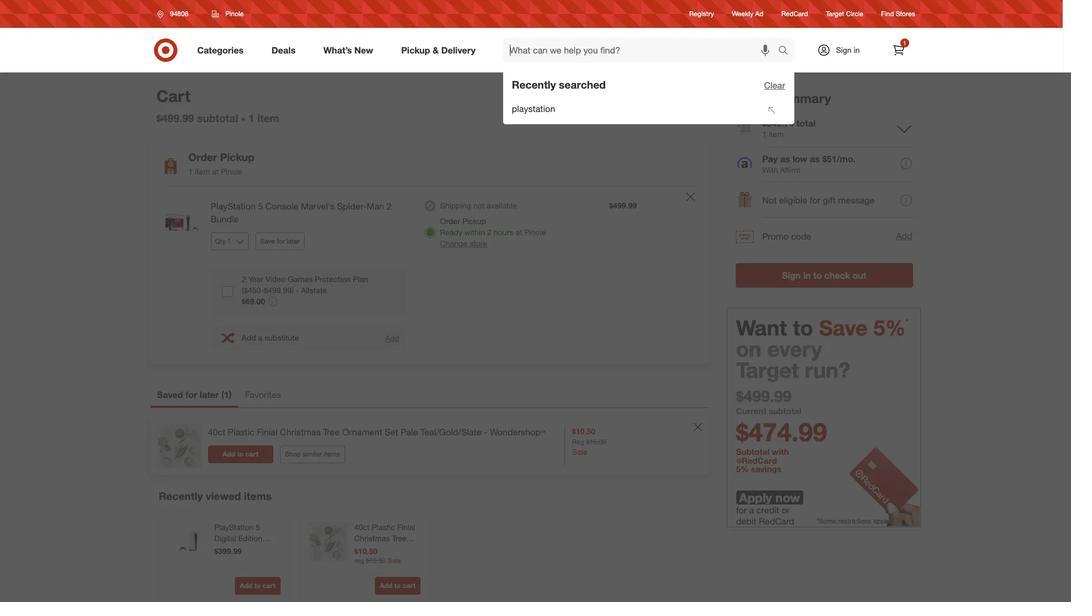 Task type: vqa. For each thing, say whether or not it's contained in the screenshot.
bottommost add to cart
yes



Task type: describe. For each thing, give the bounding box(es) containing it.
sign in to check out button
[[736, 263, 913, 288]]

registry
[[689, 10, 714, 18]]

5 for console
[[258, 201, 263, 212]]

sale for $10.50 reg $15.00 sale
[[388, 557, 401, 565]]

2 horizontal spatial cart
[[402, 582, 415, 591]]

save for later
[[260, 237, 300, 245]]

&
[[433, 44, 439, 56]]

cart inside "$399.99 add to cart"
[[262, 582, 275, 591]]

0 horizontal spatial subtotal
[[197, 112, 238, 125]]

- inside "40ct plastic finial christmas tree ornament set - wondershop™"
[[405, 545, 408, 555]]

credit
[[757, 505, 779, 516]]

2 year video games protection plan ($450-$499.99) - allstate
[[242, 274, 368, 295]]

1 horizontal spatial 5%
[[874, 315, 906, 341]]

pay
[[762, 153, 778, 164]]

1 horizontal spatial add button
[[896, 230, 913, 243]]

order for order pickup ready within 2 hours at pinole change store
[[440, 217, 460, 226]]

shipping
[[440, 201, 471, 210]]

0 vertical spatial pickup
[[401, 44, 430, 56]]

set for pale
[[385, 427, 398, 438]]

searched
[[559, 78, 606, 91]]

40ct for 40ct plastic finial christmas tree ornament set pale teal/gold/slate - wondershop™
[[208, 427, 225, 438]]

playstation 5 console marvel&#39;s spider-man 2 bundle image
[[159, 200, 204, 245]]

finial for 40ct plastic finial christmas tree ornament set pale teal/gold/slate - wondershop™
[[257, 427, 278, 438]]

1 horizontal spatial target
[[826, 10, 844, 18]]

1 right the $499.99 subtotal
[[248, 112, 254, 125]]

playstation 5 console marvel's spider-man 2 bundle link
[[211, 200, 407, 226]]

add to cart inside 40ct plastic finial christmas tree ornament set pale teal/gold/slate - wondershop™ "list item"
[[223, 450, 258, 459]]

subtotal
[[736, 447, 770, 457]]

1 left favorites at the left of page
[[224, 390, 229, 401]]

set for -
[[391, 545, 403, 555]]

2 inside 'playstation 5 console marvel's spider-man 2 bundle'
[[387, 201, 392, 212]]

1 vertical spatial add button
[[385, 333, 400, 343]]

similar
[[303, 450, 322, 459]]

apply
[[739, 490, 772, 505]]

94806 button
[[150, 4, 200, 24]]

reg
[[572, 438, 584, 446]]

($450-
[[242, 286, 264, 295]]

categories
[[197, 44, 244, 56]]

deals
[[272, 44, 296, 56]]

search
[[773, 46, 800, 57]]

- inside 40ct plastic finial christmas tree ornament set pale teal/gold/slate - wondershop™ link
[[484, 427, 487, 438]]

change
[[440, 239, 467, 248]]

for inside button
[[277, 237, 285, 245]]

what's new
[[323, 44, 373, 56]]

(
[[221, 390, 224, 401]]

summary
[[774, 90, 831, 106]]

1 item
[[248, 112, 279, 125]]

plastic for 40ct plastic finial christmas tree ornament set pale teal/gold/slate - wondershop™
[[228, 427, 254, 438]]

add to cart button for 40ct plastic finial christmas tree ornament set - wondershop™
[[374, 578, 420, 596]]

clear link
[[764, 80, 785, 91]]

substitute
[[265, 333, 299, 343]]

*
[[906, 317, 909, 326]]

$499.99 for $499.99
[[609, 201, 637, 210]]

ready
[[440, 228, 462, 237]]

*some restrictions apply.
[[817, 517, 891, 526]]

ornament for -
[[354, 545, 389, 555]]

ad
[[755, 10, 764, 18]]

later for save for later
[[287, 237, 300, 245]]

plastic for 40ct plastic finial christmas tree ornament set - wondershop™
[[372, 523, 395, 533]]

what's
[[323, 44, 352, 56]]

playstation for playstation 5 console marvel's spider-man 2 bundle
[[211, 201, 256, 212]]

sign for sign in to check out
[[782, 270, 801, 281]]

new
[[355, 44, 373, 56]]

a inside cart item ready to fulfill group
[[258, 333, 262, 343]]

add to cart button inside 40ct plastic finial christmas tree ornament set pale teal/gold/slate - wondershop™ "list item"
[[208, 446, 273, 464]]

order for order pickup 1 item at pinole
[[188, 151, 217, 164]]

cart
[[157, 86, 191, 106]]

playstation
[[512, 103, 555, 114]]

40ct plastic finial christmas tree ornament set pale teal/gold/slate - wondershop™ list item
[[150, 417, 709, 476]]

playstation 5 console marvel's spider-man 2 bundle
[[211, 201, 392, 225]]

subtotal inside $499.99 current subtotal $474.99
[[769, 406, 802, 417]]

sign for sign in
[[836, 45, 852, 55]]

protection
[[315, 274, 351, 284]]

1 down stores
[[903, 40, 906, 46]]

deals link
[[262, 38, 310, 62]]

pickup & delivery
[[401, 44, 476, 56]]

at inside the order pickup 1 item at pinole
[[212, 167, 219, 176]]

bundle
[[211, 214, 239, 225]]

at inside order pickup ready within 2 hours at pinole change store
[[516, 228, 522, 237]]

$499.99 subtotal
[[157, 112, 238, 125]]

target inside 'on every target run?'
[[736, 358, 799, 383]]

shop similar items button
[[280, 446, 345, 464]]

$10.50 for $10.50 reg $15.00 sale
[[572, 427, 596, 436]]

for inside apply now for a credit or debit redcard
[[736, 505, 747, 516]]

1 vertical spatial add to cart
[[380, 582, 415, 591]]

for left gift
[[810, 195, 821, 206]]

40ct plastic finial christmas tree ornament set - wondershop™
[[354, 523, 415, 566]]

cart item ready to fulfill group
[[150, 187, 708, 364]]

$51/mo.
[[822, 153, 856, 164]]

find stores link
[[881, 9, 915, 19]]

find
[[881, 10, 894, 18]]

teal/gold/slate
[[421, 427, 481, 438]]

or
[[782, 505, 790, 516]]

with
[[762, 165, 778, 175]]

$399.99
[[214, 547, 242, 556]]

$69.00
[[242, 297, 265, 306]]

0 vertical spatial redcard
[[782, 10, 808, 18]]

pale
[[401, 427, 418, 438]]

to right want
[[793, 315, 813, 341]]

console inside "playstation 5 digital edition console"
[[214, 545, 243, 555]]

$15.00 for $10.50 reg $15.00 sale
[[586, 438, 606, 446]]

christmas for 40ct plastic finial christmas tree ornament set pale teal/gold/slate - wondershop™
[[280, 427, 321, 438]]

$10.50 reg $15.00 sale
[[572, 427, 606, 457]]

stores
[[896, 10, 915, 18]]

save inside save for later button
[[260, 237, 275, 245]]

affirm image
[[736, 156, 754, 173]]

not
[[473, 201, 485, 210]]

40ct plastic finial christmas tree ornament set pale teal/gold/slate - wondershop&#8482; image
[[157, 424, 201, 469]]

$399.99 add to cart
[[214, 547, 275, 591]]

apply now for a credit or debit redcard
[[736, 490, 800, 527]]

pinole inside the order pickup 1 item at pinole
[[221, 167, 242, 176]]

pinole inside dropdown button
[[225, 9, 244, 18]]

Store pickup radio
[[425, 227, 436, 238]]

$10.50 for $10.50 reg $15.00 sale
[[354, 547, 377, 556]]

add inside "$399.99 add to cart"
[[239, 582, 252, 591]]

weekly
[[732, 10, 754, 18]]

spider-
[[337, 201, 367, 212]]

apply.
[[874, 517, 891, 526]]

christmas for 40ct plastic finial christmas tree ornament set - wondershop™
[[354, 534, 390, 544]]

1 horizontal spatial item
[[257, 112, 279, 125]]

not eligible for gift message
[[762, 195, 875, 206]]

on every target run?
[[736, 336, 850, 383]]

later for saved for later ( 1 )
[[200, 390, 219, 401]]

games
[[288, 274, 313, 284]]

add inside 40ct plastic finial christmas tree ornament set pale teal/gold/slate - wondershop™ "list item"
[[223, 450, 235, 459]]

weekly ad
[[732, 10, 764, 18]]

low
[[793, 153, 808, 164]]

recently viewed items
[[159, 490, 272, 503]]

subtotal with
[[736, 447, 791, 457]]

delivery
[[441, 44, 476, 56]]

message
[[838, 195, 875, 206]]



Task type: locate. For each thing, give the bounding box(es) containing it.
1 vertical spatial subtotal
[[769, 406, 802, 417]]

for
[[810, 195, 821, 206], [277, 237, 285, 245], [185, 390, 197, 401], [736, 505, 747, 516]]

pinole button
[[205, 4, 251, 24]]

40ct plastic finial christmas tree ornament set pale teal/gold/slate - wondershop™ link
[[208, 426, 545, 439]]

tree for pale
[[323, 427, 340, 438]]

sign in
[[836, 45, 860, 55]]

1 vertical spatial sale
[[388, 557, 401, 565]]

1 horizontal spatial in
[[854, 45, 860, 55]]

0 horizontal spatial $10.50
[[354, 547, 377, 556]]

store
[[470, 239, 487, 248]]

pinole up bundle
[[221, 167, 242, 176]]

for right saved
[[185, 390, 197, 401]]

to down $10.50 reg $15.00 sale
[[394, 582, 400, 591]]

2 inside order pickup ready within 2 hours at pinole change store
[[487, 228, 492, 237]]

items right similar
[[324, 450, 340, 459]]

find stores
[[881, 10, 915, 18]]

savings
[[751, 464, 782, 475]]

- down games
[[296, 286, 299, 295]]

$10.50 inside $10.50 reg $15.00 sale
[[572, 427, 596, 436]]

sign down promo code
[[782, 270, 801, 281]]

set inside "list item"
[[385, 427, 398, 438]]

1 up playstation 5 console marvel&#39;s spider-man 2 bundle image
[[188, 167, 193, 176]]

1 inside the order pickup 1 item at pinole
[[188, 167, 193, 176]]

item inside the order pickup 1 item at pinole
[[195, 167, 210, 176]]

94806
[[170, 9, 189, 18]]

0 horizontal spatial save
[[260, 237, 275, 245]]

1 vertical spatial redcard
[[742, 456, 777, 467]]

0 vertical spatial christmas
[[280, 427, 321, 438]]

console inside 'playstation 5 console marvel's spider-man 2 bundle'
[[265, 201, 299, 212]]

sign inside 'button'
[[782, 270, 801, 281]]

pickup inside the order pickup 1 item at pinole
[[220, 151, 255, 164]]

as
[[780, 153, 790, 164], [810, 153, 820, 164]]

$499.99 for $499.99 current subtotal $474.99
[[736, 387, 792, 406]]

save up video on the top of page
[[260, 237, 275, 245]]

1 vertical spatial set
[[391, 545, 403, 555]]

cart inside 40ct plastic finial christmas tree ornament set pale teal/gold/slate - wondershop™ "list item"
[[245, 450, 258, 459]]

wondershop™ inside "list item"
[[490, 427, 545, 438]]

want
[[736, 315, 787, 341]]

in down circle
[[854, 45, 860, 55]]

current
[[736, 406, 767, 417]]

5 inside "playstation 5 digital edition console"
[[255, 523, 260, 533]]

1 vertical spatial 40ct
[[354, 523, 369, 533]]

sign down target circle link at right
[[836, 45, 852, 55]]

40ct down (
[[208, 427, 225, 438]]

christmas inside 40ct plastic finial christmas tree ornament set pale teal/gold/slate - wondershop™ link
[[280, 427, 321, 438]]

2 left hours
[[487, 228, 492, 237]]

cart down playstation 5 digital edition console link
[[262, 582, 275, 591]]

redcard inside apply now for a credit or debit redcard
[[759, 516, 795, 527]]

subtotal
[[197, 112, 238, 125], [769, 406, 802, 417]]

1 vertical spatial in
[[803, 270, 811, 281]]

target circle link
[[826, 9, 864, 19]]

add to cart button for playstation 5 digital edition console
[[234, 578, 280, 596]]

1 horizontal spatial wondershop™
[[490, 427, 545, 438]]

plastic inside "list item"
[[228, 427, 254, 438]]

items inside button
[[324, 450, 340, 459]]

affirm
[[780, 165, 801, 175]]

1 vertical spatial plastic
[[372, 523, 395, 533]]

$15.00
[[586, 438, 606, 446], [366, 557, 386, 565]]

1 horizontal spatial finial
[[397, 523, 415, 533]]

finial for 40ct plastic finial christmas tree ornament set - wondershop™
[[397, 523, 415, 533]]

2 horizontal spatial $499.99
[[736, 387, 792, 406]]

plastic up $10.50 reg $15.00 sale
[[372, 523, 395, 533]]

0 vertical spatial 5
[[258, 201, 263, 212]]

save up run?
[[819, 315, 868, 341]]

sale for $10.50 reg $15.00 sale
[[572, 448, 587, 457]]

to inside 'button'
[[814, 270, 822, 281]]

1 vertical spatial $15.00
[[366, 557, 386, 565]]

tree inside "40ct plastic finial christmas tree ornament set - wondershop™"
[[392, 534, 406, 544]]

registry link
[[689, 9, 714, 19]]

for left credit
[[736, 505, 747, 516]]

0 vertical spatial 5%
[[874, 315, 906, 341]]

1 horizontal spatial console
[[265, 201, 299, 212]]

order inside the order pickup 1 item at pinole
[[188, 151, 217, 164]]

0 vertical spatial items
[[324, 450, 340, 459]]

40ct
[[208, 427, 225, 438], [354, 523, 369, 533]]

0 horizontal spatial recently
[[159, 490, 203, 503]]

items for shop similar items
[[324, 450, 340, 459]]

tree
[[323, 427, 340, 438], [392, 534, 406, 544]]

0 horizontal spatial later
[[200, 390, 219, 401]]

0 horizontal spatial 2
[[242, 274, 246, 284]]

5 for digital
[[255, 523, 260, 533]]

0 horizontal spatial order
[[188, 151, 217, 164]]

0 vertical spatial 2
[[387, 201, 392, 212]]

1 as from the left
[[780, 153, 790, 164]]

$10.50 inside $10.50 reg $15.00 sale
[[354, 547, 377, 556]]

playstation for playstation 5 digital edition console
[[214, 523, 253, 533]]

0 vertical spatial sale
[[572, 448, 587, 457]]

2 horizontal spatial order
[[736, 90, 771, 106]]

0 vertical spatial $499.99
[[157, 112, 194, 125]]

1 horizontal spatial 40ct
[[354, 523, 369, 533]]

add to cart button down $10.50 reg $15.00 sale
[[374, 578, 420, 596]]

at up bundle
[[212, 167, 219, 176]]

pickup for order pickup 1 item at pinole
[[220, 151, 255, 164]]

year
[[248, 274, 263, 284]]

search button
[[773, 38, 800, 65]]

0 horizontal spatial christmas
[[280, 427, 321, 438]]

recently searched
[[512, 78, 606, 91]]

items for recently viewed items
[[244, 490, 272, 503]]

a left the substitute
[[258, 333, 262, 343]]

ornament up reg
[[354, 545, 389, 555]]

pickup up within
[[462, 217, 486, 226]]

2 vertical spatial -
[[405, 545, 408, 555]]

1 vertical spatial console
[[214, 545, 243, 555]]

playstation 5 digital edition console image
[[168, 522, 207, 562], [168, 522, 207, 562]]

promo code
[[762, 231, 811, 242]]

sign in link
[[808, 38, 877, 62]]

1 horizontal spatial as
[[810, 153, 820, 164]]

subtotal up the order pickup 1 item at pinole
[[197, 112, 238, 125]]

add to cart down $10.50 reg $15.00 sale
[[380, 582, 415, 591]]

for down 'playstation 5 console marvel's spider-man 2 bundle'
[[277, 237, 285, 245]]

items right viewed
[[244, 490, 272, 503]]

2 right the man
[[387, 201, 392, 212]]

5 up save for later
[[258, 201, 263, 212]]

0 vertical spatial 40ct
[[208, 427, 225, 438]]

1 vertical spatial 5
[[255, 523, 260, 533]]

2 vertical spatial redcard
[[759, 516, 795, 527]]

40ct plastic finial christmas tree ornament set - wondershop™ link
[[354, 522, 418, 566]]

sale inside $10.50 reg $15.00 sale
[[572, 448, 587, 457]]

to inside 40ct plastic finial christmas tree ornament set pale teal/gold/slate - wondershop™ "list item"
[[237, 450, 244, 459]]

$499.99 inside $499.99 current subtotal $474.99
[[736, 387, 792, 406]]

1 vertical spatial recently
[[159, 490, 203, 503]]

debit
[[736, 516, 757, 527]]

favorites
[[245, 390, 281, 401]]

0 horizontal spatial $499.99
[[157, 112, 194, 125]]

0 horizontal spatial add to cart
[[223, 450, 258, 459]]

0 horizontal spatial add button
[[385, 333, 400, 343]]

1 horizontal spatial tree
[[392, 534, 406, 544]]

40ct inside "list item"
[[208, 427, 225, 438]]

christmas inside "40ct plastic finial christmas tree ornament set - wondershop™"
[[354, 534, 390, 544]]

out
[[853, 270, 867, 281]]

- right $10.50 reg $15.00 sale
[[405, 545, 408, 555]]

redcard link
[[782, 9, 808, 19]]

2 horizontal spatial -
[[484, 427, 487, 438]]

Service plan checkbox
[[222, 286, 233, 298]]

order for order summary
[[736, 90, 771, 106]]

pickup for order pickup ready within 2 hours at pinole change store
[[462, 217, 486, 226]]

cart down 40ct plastic finial christmas tree ornament set - wondershop™ link
[[402, 582, 415, 591]]

2 as from the left
[[810, 153, 820, 164]]

circle
[[846, 10, 864, 18]]

1 vertical spatial $499.99
[[609, 201, 637, 210]]

0 vertical spatial -
[[296, 286, 299, 295]]

edition
[[238, 534, 262, 544]]

saved
[[157, 390, 183, 401]]

pickup
[[401, 44, 430, 56], [220, 151, 255, 164], [462, 217, 486, 226]]

recently for recently searched
[[512, 78, 556, 91]]

0 horizontal spatial a
[[258, 333, 262, 343]]

to left "check"
[[814, 270, 822, 281]]

order inside order pickup ready within 2 hours at pinole change store
[[440, 217, 460, 226]]

1 horizontal spatial add to cart
[[380, 582, 415, 591]]

in for sign in to check out
[[803, 270, 811, 281]]

wondershop™ inside "40ct plastic finial christmas tree ornament set - wondershop™"
[[354, 556, 403, 566]]

to up viewed
[[237, 450, 244, 459]]

$474.99
[[736, 417, 827, 448]]

what's new link
[[314, 38, 387, 62]]

ornament inside 40ct plastic finial christmas tree ornament set pale teal/gold/slate - wondershop™ link
[[342, 427, 382, 438]]

man
[[367, 201, 384, 212]]

reg
[[354, 557, 364, 565]]

add button
[[896, 230, 913, 243], [385, 333, 400, 343]]

5 up edition
[[255, 523, 260, 533]]

console down digital
[[214, 545, 243, 555]]

subtotal right current
[[769, 406, 802, 417]]

pinole up categories link
[[225, 9, 244, 18]]

0 vertical spatial set
[[385, 427, 398, 438]]

add to cart button down $399.99
[[234, 578, 280, 596]]

1 vertical spatial tree
[[392, 534, 406, 544]]

clear
[[764, 80, 785, 91]]

pickup left &
[[401, 44, 430, 56]]

1 horizontal spatial plastic
[[372, 523, 395, 533]]

0 horizontal spatial $15.00
[[366, 557, 386, 565]]

order up ready
[[440, 217, 460, 226]]

in for sign in
[[854, 45, 860, 55]]

order
[[736, 90, 771, 106], [188, 151, 217, 164], [440, 217, 460, 226]]

at
[[212, 167, 219, 176], [516, 228, 522, 237]]

recently left viewed
[[159, 490, 203, 503]]

playstation inside "playstation 5 digital edition console"
[[214, 523, 253, 533]]

recently for recently viewed items
[[159, 490, 203, 503]]

1 horizontal spatial sign
[[836, 45, 852, 55]]

1 horizontal spatial christmas
[[354, 534, 390, 544]]

finial inside "40ct plastic finial christmas tree ornament set - wondershop™"
[[397, 523, 415, 533]]

check
[[825, 270, 850, 281]]

shipping not available
[[440, 201, 517, 210]]

playstation 5 digital edition console
[[214, 523, 262, 555]]

0 horizontal spatial plastic
[[228, 427, 254, 438]]

0 vertical spatial order
[[736, 90, 771, 106]]

None radio
[[425, 200, 436, 212]]

promo
[[762, 231, 789, 242]]

1 horizontal spatial sale
[[572, 448, 587, 457]]

5 inside 'playstation 5 console marvel's spider-man 2 bundle'
[[258, 201, 263, 212]]

available
[[487, 201, 517, 210]]

0 horizontal spatial item
[[195, 167, 210, 176]]

1 vertical spatial at
[[516, 228, 522, 237]]

pickup & delivery link
[[392, 38, 490, 62]]

)
[[229, 390, 232, 401]]

$15.00 for $10.50 reg $15.00 sale
[[366, 557, 386, 565]]

0 horizontal spatial finial
[[257, 427, 278, 438]]

- right teal/gold/slate
[[484, 427, 487, 438]]

add to cart button up viewed
[[208, 446, 273, 464]]

apply now button
[[736, 490, 803, 505]]

1 vertical spatial 5%
[[736, 464, 749, 475]]

0 vertical spatial playstation
[[211, 201, 256, 212]]

add to cart up viewed
[[223, 450, 258, 459]]

$10.50 reg $15.00 sale
[[354, 547, 401, 565]]

pinole inside order pickup ready within 2 hours at pinole change store
[[524, 228, 546, 237]]

0 horizontal spatial target
[[736, 358, 799, 383]]

sign in to check out
[[782, 270, 867, 281]]

tree up $10.50 reg $15.00 sale
[[392, 534, 406, 544]]

0 horizontal spatial cart
[[245, 450, 258, 459]]

to down edition
[[254, 582, 260, 591]]

0 vertical spatial $10.50
[[572, 427, 596, 436]]

change store button
[[440, 238, 487, 249]]

0 horizontal spatial tree
[[323, 427, 340, 438]]

1 vertical spatial 2
[[487, 228, 492, 237]]

recently up "playstation"
[[512, 78, 556, 91]]

target left circle
[[826, 10, 844, 18]]

5% savings
[[736, 464, 782, 475]]

$499.99 current subtotal $474.99
[[736, 387, 827, 448]]

viewed
[[206, 490, 241, 503]]

0 vertical spatial later
[[287, 237, 300, 245]]

$10.50
[[572, 427, 596, 436], [354, 547, 377, 556]]

tree inside "list item"
[[323, 427, 340, 438]]

1 horizontal spatial at
[[516, 228, 522, 237]]

christmas up shop
[[280, 427, 321, 438]]

1 vertical spatial sign
[[782, 270, 801, 281]]

ornament inside "40ct plastic finial christmas tree ornament set - wondershop™"
[[354, 545, 389, 555]]

marvel's
[[301, 201, 335, 212]]

40ct inside "40ct plastic finial christmas tree ornament set - wondershop™"
[[354, 523, 369, 533]]

0 vertical spatial plastic
[[228, 427, 254, 438]]

0 vertical spatial finial
[[257, 427, 278, 438]]

- inside 2 year video games protection plan ($450-$499.99) - allstate
[[296, 286, 299, 295]]

2 horizontal spatial pickup
[[462, 217, 486, 226]]

now
[[776, 490, 800, 505]]

pickup down 1 item
[[220, 151, 255, 164]]

to
[[814, 270, 822, 281], [793, 315, 813, 341], [237, 450, 244, 459], [254, 582, 260, 591], [394, 582, 400, 591]]

order left summary
[[736, 90, 771, 106]]

*some
[[817, 517, 837, 526]]

0 horizontal spatial 40ct
[[208, 427, 225, 438]]

5%
[[874, 315, 906, 341], [736, 464, 749, 475]]

finial down favorites link in the bottom of the page
[[257, 427, 278, 438]]

sale inside $10.50 reg $15.00 sale
[[388, 557, 401, 565]]

video
[[266, 274, 286, 284]]

40ct plastic finial christmas tree ornament set pale teal/gold/slate - wondershop™
[[208, 427, 545, 438]]

$15.00 inside $10.50 reg $15.00 sale
[[586, 438, 606, 446]]

1 link
[[886, 38, 911, 62]]

0 vertical spatial item
[[257, 112, 279, 125]]

1 horizontal spatial later
[[287, 237, 300, 245]]

1 horizontal spatial save
[[819, 315, 868, 341]]

0 horizontal spatial as
[[780, 153, 790, 164]]

cart left shop
[[245, 450, 258, 459]]

0 horizontal spatial items
[[244, 490, 272, 503]]

0 vertical spatial tree
[[323, 427, 340, 438]]

0 vertical spatial a
[[258, 333, 262, 343]]

1 horizontal spatial items
[[324, 450, 340, 459]]

0 vertical spatial ornament
[[342, 427, 382, 438]]

finial up $10.50 reg $15.00 sale
[[397, 523, 415, 533]]

christmas
[[280, 427, 321, 438], [354, 534, 390, 544]]

digital
[[214, 534, 236, 544]]

in left "check"
[[803, 270, 811, 281]]

pinole right hours
[[524, 228, 546, 237]]

later
[[287, 237, 300, 245], [200, 390, 219, 401]]

40ct for 40ct plastic finial christmas tree ornament set - wondershop™
[[354, 523, 369, 533]]

2 vertical spatial order
[[440, 217, 460, 226]]

2 inside 2 year video games protection plan ($450-$499.99) - allstate
[[242, 274, 246, 284]]

christmas up $10.50 reg $15.00 sale
[[354, 534, 390, 544]]

-
[[296, 286, 299, 295], [484, 427, 487, 438], [405, 545, 408, 555]]

pay as low as $51/mo. with affirm
[[762, 153, 856, 175]]

playstation up bundle
[[211, 201, 256, 212]]

later left (
[[200, 390, 219, 401]]

$499.99 for $499.99 subtotal
[[157, 112, 194, 125]]

weekly ad link
[[732, 9, 764, 19]]

item
[[257, 112, 279, 125], [195, 167, 210, 176]]

$499.99 inside cart item ready to fulfill group
[[609, 201, 637, 210]]

later down 'playstation 5 console marvel's spider-man 2 bundle'
[[287, 237, 300, 245]]

add a substitute
[[242, 333, 299, 343]]

tree for -
[[392, 534, 406, 544]]

1 vertical spatial later
[[200, 390, 219, 401]]

1 horizontal spatial a
[[749, 505, 754, 516]]

set inside "40ct plastic finial christmas tree ornament set - wondershop™"
[[391, 545, 403, 555]]

0 vertical spatial pinole
[[225, 9, 244, 18]]

1 vertical spatial pinole
[[221, 167, 242, 176]]

1 vertical spatial items
[[244, 490, 272, 503]]

sale right reg
[[388, 557, 401, 565]]

plastic down ')'
[[228, 427, 254, 438]]

sale down reg
[[572, 448, 587, 457]]

order pickup 1 item at pinole
[[188, 151, 255, 176]]

at right hours
[[516, 228, 522, 237]]

a inside apply now for a credit or debit redcard
[[749, 505, 754, 516]]

1 horizontal spatial order
[[440, 217, 460, 226]]

run?
[[805, 358, 850, 383]]

target down want
[[736, 358, 799, 383]]

in
[[854, 45, 860, 55], [803, 270, 811, 281]]

cart
[[245, 450, 258, 459], [262, 582, 275, 591], [402, 582, 415, 591]]

later inside button
[[287, 237, 300, 245]]

finial inside "list item"
[[257, 427, 278, 438]]

1 vertical spatial a
[[749, 505, 754, 516]]

0 vertical spatial at
[[212, 167, 219, 176]]

40ct up $10.50 reg $15.00 sale
[[354, 523, 369, 533]]

0 horizontal spatial at
[[212, 167, 219, 176]]

40ct plastic finial christmas tree ornament set - wondershop™ image
[[308, 522, 347, 562], [308, 522, 347, 562]]

1 vertical spatial save
[[819, 315, 868, 341]]

playstation up digital
[[214, 523, 253, 533]]

save
[[260, 237, 275, 245], [819, 315, 868, 341]]

1 horizontal spatial cart
[[262, 582, 275, 591]]

to inside "$399.99 add to cart"
[[254, 582, 260, 591]]

tree up "shop similar items"
[[323, 427, 340, 438]]

0 horizontal spatial 5%
[[736, 464, 749, 475]]

1 vertical spatial christmas
[[354, 534, 390, 544]]

$15.00 inside $10.50 reg $15.00 sale
[[366, 557, 386, 565]]

in inside 'button'
[[803, 270, 811, 281]]

restrictions
[[838, 517, 872, 526]]

What can we help you find? suggestions appear below search field
[[503, 38, 781, 62]]

pickup inside order pickup ready within 2 hours at pinole change store
[[462, 217, 486, 226]]

affirm image
[[737, 157, 752, 168]]

plastic inside "40ct plastic finial christmas tree ornament set - wondershop™"
[[372, 523, 395, 533]]

2 left year
[[242, 274, 246, 284]]

plan
[[353, 274, 368, 284]]

as up affirm
[[780, 153, 790, 164]]

a left credit
[[749, 505, 754, 516]]

playstation inside 'playstation 5 console marvel's spider-man 2 bundle'
[[211, 201, 256, 212]]

with
[[772, 447, 789, 457]]

ornament left pale
[[342, 427, 382, 438]]

console up save for later
[[265, 201, 299, 212]]

order down the $499.99 subtotal
[[188, 151, 217, 164]]

as right low
[[810, 153, 820, 164]]

2 horizontal spatial 2
[[487, 228, 492, 237]]

ornament for pale
[[342, 427, 382, 438]]

ornament
[[342, 427, 382, 438], [354, 545, 389, 555]]

1 vertical spatial -
[[484, 427, 487, 438]]



